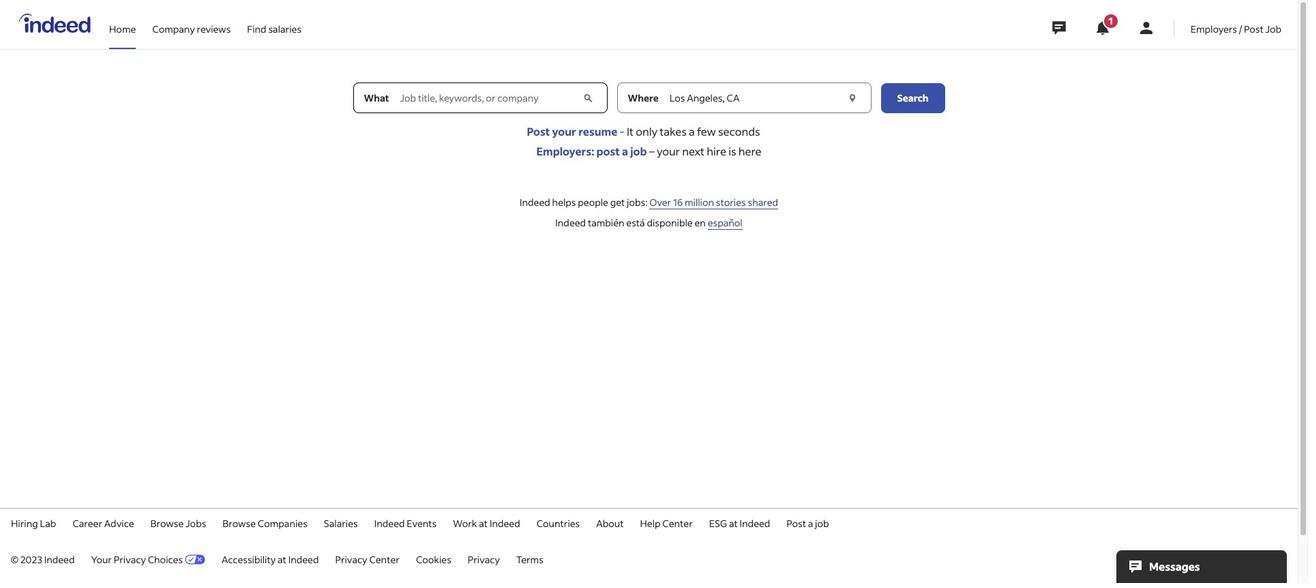 Task type: vqa. For each thing, say whether or not it's contained in the screenshot.
MAIN CONTENT at the top of page
yes



Task type: describe. For each thing, give the bounding box(es) containing it.
about
[[596, 517, 624, 530]]

over 16 million stories shared link
[[650, 196, 778, 209]]

what
[[364, 91, 389, 104]]

1 horizontal spatial your
[[657, 144, 680, 158]]

at for work
[[479, 517, 488, 530]]

1 horizontal spatial a
[[689, 124, 695, 138]]

companies
[[258, 517, 308, 530]]

–
[[647, 144, 657, 158]]

stories
[[716, 196, 746, 209]]

disponible
[[647, 216, 693, 229]]

salaries link
[[324, 517, 358, 530]]

helps
[[552, 196, 576, 209]]

company reviews link
[[152, 0, 231, 46]]

search
[[898, 91, 929, 104]]

work at indeed link
[[453, 517, 520, 530]]

0 vertical spatial job
[[631, 144, 647, 158]]

employers:
[[537, 144, 595, 158]]

find salaries link
[[247, 0, 302, 46]]

What field
[[397, 83, 580, 113]]

help
[[640, 517, 661, 530]]

events
[[407, 517, 437, 530]]

privacy center link
[[335, 553, 400, 566]]

1 privacy from the left
[[114, 553, 146, 566]]

only
[[636, 124, 658, 138]]

accessibility at indeed
[[222, 553, 319, 566]]

©
[[11, 553, 18, 566]]

advice
[[104, 517, 134, 530]]

salaries
[[268, 22, 302, 35]]

1
[[1109, 14, 1113, 27]]

cookies
[[416, 553, 452, 566]]

career
[[73, 517, 102, 530]]

jobs
[[186, 517, 206, 530]]

2 horizontal spatial a
[[808, 517, 813, 530]]

post
[[597, 144, 620, 158]]

takes
[[660, 124, 687, 138]]

over
[[650, 196, 671, 209]]

indeed events link
[[374, 517, 437, 530]]

your privacy choices
[[91, 553, 183, 566]]

0 vertical spatial post
[[1244, 22, 1264, 35]]

here
[[739, 144, 762, 158]]

accessibility
[[222, 553, 276, 566]]

account image
[[1139, 20, 1155, 36]]

employers: post a job
[[537, 144, 647, 158]]

section containing indeed helps people get jobs:
[[0, 189, 1298, 236]]

0 horizontal spatial your
[[552, 124, 577, 138]]

jobs:
[[627, 196, 648, 209]]

work
[[453, 517, 477, 530]]

Where field
[[667, 83, 844, 113]]

help center
[[640, 517, 693, 530]]

2023
[[20, 553, 42, 566]]

your
[[91, 553, 112, 566]]

español link
[[708, 216, 743, 230]]

-
[[620, 124, 625, 138]]

lab
[[40, 517, 56, 530]]

indeed left events
[[374, 517, 405, 530]]

employers / post job link
[[1191, 0, 1282, 46]]

/
[[1240, 22, 1243, 35]]

16
[[673, 196, 683, 209]]

0 horizontal spatial a
[[622, 144, 628, 158]]

indeed también está disponible en español
[[556, 216, 743, 229]]

home
[[109, 22, 136, 35]]

main content containing post your resume
[[0, 83, 1298, 250]]

at for accessibility
[[278, 553, 286, 566]]

browse jobs link
[[151, 517, 206, 530]]

career advice
[[73, 517, 134, 530]]

resume
[[579, 124, 618, 138]]

indeed right the 2023
[[44, 553, 75, 566]]

search button
[[881, 83, 945, 113]]

employers
[[1191, 22, 1238, 35]]

countries link
[[537, 517, 580, 530]]

privacy link
[[468, 553, 500, 566]]

terms
[[516, 553, 544, 566]]

few
[[697, 124, 716, 138]]

messages unread count 0 image
[[1051, 14, 1068, 42]]

post your resume link
[[527, 124, 618, 138]]



Task type: locate. For each thing, give the bounding box(es) containing it.
2 horizontal spatial post
[[1244, 22, 1264, 35]]

post your resume - it only takes a few seconds
[[527, 124, 760, 138]]

browse for browse jobs
[[151, 517, 184, 530]]

clear element for what
[[581, 91, 596, 105]]

center for help center
[[663, 517, 693, 530]]

2 browse from the left
[[223, 517, 256, 530]]

where
[[628, 91, 659, 104]]

indeed helps people get jobs: over 16 million stories shared
[[520, 196, 778, 209]]

post right the esg at indeed
[[787, 517, 806, 530]]

2 clear element from the left
[[846, 91, 859, 105]]

privacy center
[[335, 553, 400, 566]]

2 horizontal spatial at
[[729, 517, 738, 530]]

2 vertical spatial post
[[787, 517, 806, 530]]

clear element left 'search' button
[[846, 91, 859, 105]]

clear image left 'search' button
[[846, 91, 859, 105]]

0 horizontal spatial privacy
[[114, 553, 146, 566]]

post for post your resume - it only takes a few seconds
[[527, 124, 550, 138]]

0 horizontal spatial clear element
[[581, 91, 596, 105]]

también
[[588, 216, 625, 229]]

million
[[685, 196, 714, 209]]

está
[[627, 216, 645, 229]]

your
[[552, 124, 577, 138], [657, 144, 680, 158]]

indeed right esg
[[740, 517, 771, 530]]

it
[[627, 124, 634, 138]]

1 clear element from the left
[[581, 91, 596, 105]]

hiring lab
[[11, 517, 56, 530]]

work at indeed
[[453, 517, 520, 530]]

© 2023 indeed
[[11, 553, 75, 566]]

browse for browse companies
[[223, 517, 256, 530]]

0 vertical spatial a
[[689, 124, 695, 138]]

1 horizontal spatial job
[[815, 517, 829, 530]]

esg at indeed link
[[709, 517, 771, 530]]

privacy for privacy center
[[335, 553, 367, 566]]

indeed left "helps"
[[520, 196, 550, 209]]

0 horizontal spatial post
[[527, 124, 550, 138]]

accessibility at indeed link
[[222, 553, 319, 566]]

browse companies
[[223, 517, 308, 530]]

None search field
[[353, 83, 945, 124]]

reviews
[[197, 22, 231, 35]]

hiring
[[11, 517, 38, 530]]

salaries
[[324, 517, 358, 530]]

0 vertical spatial center
[[663, 517, 693, 530]]

indeed down "helps"
[[556, 216, 586, 229]]

about link
[[596, 517, 624, 530]]

choices
[[148, 553, 183, 566]]

1 link
[[1087, 0, 1119, 48]]

clear element for where
[[846, 91, 859, 105]]

2 horizontal spatial privacy
[[468, 553, 500, 566]]

messages
[[1150, 559, 1200, 574]]

career advice link
[[73, 517, 134, 530]]

post right /
[[1244, 22, 1264, 35]]

0 horizontal spatial center
[[369, 553, 400, 566]]

at right esg
[[729, 517, 738, 530]]

browse left jobs
[[151, 517, 184, 530]]

1 vertical spatial a
[[622, 144, 628, 158]]

center
[[663, 517, 693, 530], [369, 553, 400, 566]]

indeed right work
[[490, 517, 520, 530]]

center right the "help"
[[663, 517, 693, 530]]

0 vertical spatial your
[[552, 124, 577, 138]]

2 privacy from the left
[[335, 553, 367, 566]]

terms link
[[516, 553, 544, 566]]

post a job
[[787, 517, 829, 530]]

center for privacy center
[[369, 553, 400, 566]]

at for esg
[[729, 517, 738, 530]]

get
[[610, 196, 625, 209]]

1 vertical spatial your
[[657, 144, 680, 158]]

privacy right "your" at the bottom left of the page
[[114, 553, 146, 566]]

cookies link
[[416, 553, 452, 566]]

privacy down work at indeed link in the left bottom of the page
[[468, 553, 500, 566]]

find salaries
[[247, 22, 302, 35]]

help center link
[[640, 517, 693, 530]]

0 horizontal spatial clear image
[[581, 91, 596, 105]]

1 horizontal spatial post
[[787, 517, 806, 530]]

company reviews
[[152, 22, 231, 35]]

center down the 'indeed events' link at the bottom left of the page
[[369, 553, 400, 566]]

1 browse from the left
[[151, 517, 184, 530]]

esg at indeed
[[709, 517, 771, 530]]

your up employers:
[[552, 124, 577, 138]]

clear image for what
[[581, 91, 596, 105]]

seconds
[[718, 124, 760, 138]]

home link
[[109, 0, 136, 46]]

employers / post job
[[1191, 22, 1282, 35]]

1 horizontal spatial clear element
[[846, 91, 859, 105]]

clear image for where
[[846, 91, 859, 105]]

at right work
[[479, 517, 488, 530]]

privacy for 'privacy' link
[[468, 553, 500, 566]]

post up employers:
[[527, 124, 550, 138]]

1 horizontal spatial clear image
[[846, 91, 859, 105]]

esg
[[709, 517, 727, 530]]

countries
[[537, 517, 580, 530]]

your privacy choices link
[[91, 553, 205, 566]]

browse jobs
[[151, 517, 206, 530]]

hire
[[707, 144, 727, 158]]

is
[[729, 144, 737, 158]]

3 privacy from the left
[[468, 553, 500, 566]]

main content
[[0, 83, 1298, 250]]

your down takes
[[657, 144, 680, 158]]

privacy down salaries link
[[335, 553, 367, 566]]

1 horizontal spatial center
[[663, 517, 693, 530]]

your next hire is here
[[657, 144, 762, 158]]

at right accessibility
[[278, 553, 286, 566]]

a
[[689, 124, 695, 138], [622, 144, 628, 158], [808, 517, 813, 530]]

at
[[479, 517, 488, 530], [729, 517, 738, 530], [278, 553, 286, 566]]

job
[[631, 144, 647, 158], [815, 517, 829, 530]]

clear image
[[581, 91, 596, 105], [846, 91, 859, 105]]

0 horizontal spatial job
[[631, 144, 647, 158]]

find
[[247, 22, 266, 35]]

post a job link
[[787, 517, 829, 530]]

job
[[1266, 22, 1282, 35]]

company
[[152, 22, 195, 35]]

español
[[708, 216, 743, 229]]

post for post a job
[[787, 517, 806, 530]]

0 horizontal spatial browse
[[151, 517, 184, 530]]

employers: post a job link
[[537, 144, 647, 158]]

1 horizontal spatial privacy
[[335, 553, 367, 566]]

1 clear image from the left
[[581, 91, 596, 105]]

clear element up resume at the top
[[581, 91, 596, 105]]

1 horizontal spatial at
[[479, 517, 488, 530]]

clear image up resume at the top
[[581, 91, 596, 105]]

browse companies link
[[223, 517, 308, 530]]

next
[[682, 144, 705, 158]]

shared
[[748, 196, 778, 209]]

1 vertical spatial post
[[527, 124, 550, 138]]

1 horizontal spatial browse
[[223, 517, 256, 530]]

section
[[0, 189, 1298, 236]]

none search field containing search
[[353, 83, 945, 124]]

1 vertical spatial job
[[815, 517, 829, 530]]

2 vertical spatial a
[[808, 517, 813, 530]]

hiring lab link
[[11, 517, 56, 530]]

indeed events
[[374, 517, 437, 530]]

0 horizontal spatial at
[[278, 553, 286, 566]]

indeed down companies
[[288, 553, 319, 566]]

post
[[1244, 22, 1264, 35], [527, 124, 550, 138], [787, 517, 806, 530]]

2 clear image from the left
[[846, 91, 859, 105]]

clear element
[[581, 91, 596, 105], [846, 91, 859, 105]]

1 vertical spatial center
[[369, 553, 400, 566]]

people
[[578, 196, 609, 209]]

browse up accessibility
[[223, 517, 256, 530]]

en
[[695, 216, 706, 229]]

messages button
[[1117, 551, 1287, 583]]



